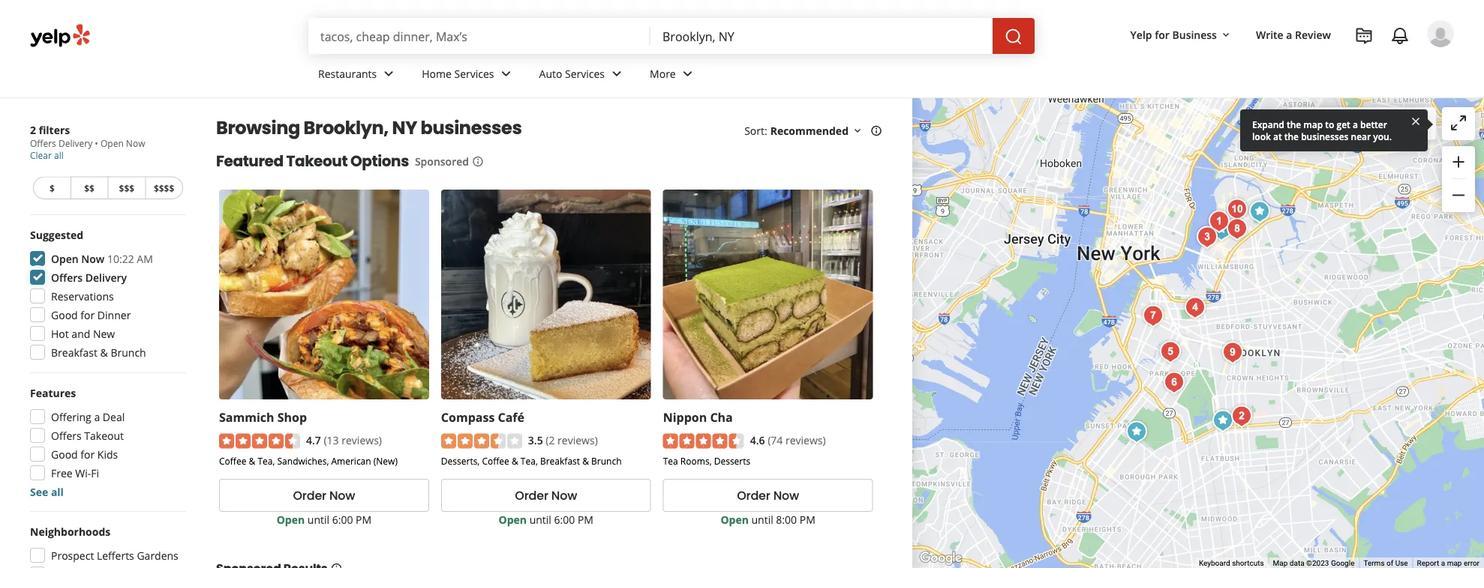 Task type: locate. For each thing, give the bounding box(es) containing it.
nippon cha image
[[1207, 215, 1237, 245]]

$$$$
[[154, 182, 174, 194]]

projects image
[[1355, 27, 1373, 45]]

sponsored
[[415, 154, 469, 168]]

6:00 for café
[[554, 513, 575, 527]]

open until 6:00 pm
[[277, 513, 372, 527], [499, 513, 594, 527]]

$$$ button
[[108, 177, 145, 200]]

until left 8:00
[[752, 513, 773, 527]]

map
[[1370, 117, 1392, 131], [1304, 118, 1323, 131], [1447, 559, 1462, 568]]

1 vertical spatial good
[[51, 448, 78, 462]]

& down 3.5 (2 reviews)
[[582, 455, 589, 468]]

0 vertical spatial good
[[51, 308, 78, 322]]

order now up the open until 8:00 pm
[[737, 488, 799, 505]]

1 vertical spatial all
[[51, 485, 64, 499]]

map inside expand the map to get a better look at the businesses near you.
[[1304, 118, 1323, 131]]

1 horizontal spatial 6:00
[[554, 513, 575, 527]]

keyboard shortcuts button
[[1199, 559, 1264, 569]]

0 vertical spatial breakfast
[[51, 346, 97, 360]]

open down sandwiches,
[[277, 513, 305, 527]]

a right report
[[1441, 559, 1445, 568]]

3 24 chevron down v2 image from the left
[[679, 65, 697, 83]]

offers down offering
[[51, 429, 82, 443]]

see all button
[[30, 485, 64, 499]]

for up the hot and new
[[81, 308, 95, 322]]

0 vertical spatial takeout
[[286, 151, 348, 172]]

none field find
[[320, 28, 639, 44]]

american
[[331, 455, 371, 468]]

order now link down desserts, coffee & tea, breakfast & brunch
[[441, 480, 651, 513]]

brunch
[[111, 346, 146, 360], [591, 455, 622, 468]]

1 order now link from the left
[[219, 480, 429, 513]]

brunch down new
[[111, 346, 146, 360]]

1 horizontal spatial coffee
[[482, 455, 509, 468]]

services left 24 chevron down v2 icon
[[565, 66, 605, 81]]

order up the open until 8:00 pm
[[737, 488, 770, 505]]

takeout for offers
[[84, 429, 124, 443]]

reviews) right (2
[[558, 433, 598, 447]]

open until 6:00 pm down desserts, coffee & tea, breakfast & brunch
[[499, 513, 594, 527]]

1 vertical spatial breakfast
[[540, 455, 580, 468]]

a right write
[[1286, 27, 1293, 42]]

a for offering a deal
[[94, 410, 100, 424]]

get
[[1337, 118, 1351, 131]]

1 horizontal spatial order
[[515, 488, 548, 505]]

order now
[[293, 488, 355, 505], [515, 488, 577, 505], [737, 488, 799, 505]]

a inside group
[[94, 410, 100, 424]]

compass café image
[[1245, 197, 1275, 227]]

None field
[[320, 28, 639, 44], [663, 28, 981, 44]]

0 horizontal spatial businesses
[[421, 116, 522, 141]]

0 horizontal spatial tea,
[[258, 455, 275, 468]]

& down 4.7 star rating image
[[249, 455, 255, 468]]

order down the coffee & tea, sandwiches, american (new)
[[293, 488, 326, 505]]

$$$
[[119, 182, 134, 194]]

open until 6:00 pm for shop
[[277, 513, 372, 527]]

2 horizontal spatial 24 chevron down v2 image
[[679, 65, 697, 83]]

1 horizontal spatial until
[[530, 513, 551, 527]]

3 order now from the left
[[737, 488, 799, 505]]

2 order from the left
[[515, 488, 548, 505]]

compass
[[441, 410, 495, 426]]

tea,
[[258, 455, 275, 468], [521, 455, 538, 468]]

terrace restaurant and bakery image
[[1156, 337, 1186, 367]]

all right "see"
[[51, 485, 64, 499]]

order now down desserts, coffee & tea, breakfast & brunch
[[515, 488, 577, 505]]

1 horizontal spatial reviews)
[[558, 433, 598, 447]]

1 vertical spatial offers
[[51, 271, 83, 285]]

google image
[[916, 549, 966, 569]]

0 horizontal spatial none field
[[320, 28, 639, 44]]

open down suggested
[[51, 252, 79, 266]]

offers for suggested
[[51, 271, 83, 285]]

services for auto services
[[565, 66, 605, 81]]

clear all link
[[30, 149, 64, 162]]

2 horizontal spatial map
[[1447, 559, 1462, 568]]

for for kids
[[81, 448, 95, 462]]

now inside group
[[81, 252, 105, 266]]

0 horizontal spatial 6:00
[[332, 513, 353, 527]]

businesses
[[421, 116, 522, 141], [1301, 130, 1349, 143]]

all inside 2 filters offers delivery • open now clear all
[[54, 149, 64, 162]]

0 vertical spatial 16 info v2 image
[[870, 125, 882, 137]]

recommended
[[770, 123, 849, 138]]

1 6:00 from the left
[[332, 513, 353, 527]]

map right as
[[1370, 117, 1392, 131]]

offers up "reservations"
[[51, 271, 83, 285]]

2 good from the top
[[51, 448, 78, 462]]

0 vertical spatial offers
[[30, 137, 56, 150]]

0 horizontal spatial services
[[454, 66, 494, 81]]

1 none field from the left
[[320, 28, 639, 44]]

0 horizontal spatial order now link
[[219, 480, 429, 513]]

takeout up kids at the left
[[84, 429, 124, 443]]

0 vertical spatial brunch
[[111, 346, 146, 360]]

2 services from the left
[[565, 66, 605, 81]]

1 until from the left
[[308, 513, 329, 527]]

offers inside 2 filters offers delivery • open now clear all
[[30, 137, 56, 150]]

0 horizontal spatial pm
[[356, 513, 372, 527]]

cha
[[710, 410, 733, 426]]

order now link down the coffee & tea, sandwiches, american (new)
[[219, 480, 429, 513]]

none field up business categories element
[[663, 28, 981, 44]]

group containing suggested
[[26, 227, 186, 365]]

brunch down 3.5 (2 reviews)
[[591, 455, 622, 468]]

3 reviews) from the left
[[786, 433, 826, 447]]

sammich shop
[[219, 410, 307, 426]]

0 horizontal spatial open until 6:00 pm
[[277, 513, 372, 527]]

24 chevron down v2 image inside home services link
[[497, 65, 515, 83]]

sandwiches,
[[277, 455, 329, 468]]

1 vertical spatial brunch
[[591, 455, 622, 468]]

the
[[1287, 118, 1301, 131], [1285, 130, 1299, 143]]

3 until from the left
[[752, 513, 773, 527]]

filters
[[39, 123, 70, 137]]

16 info v2 image for featured takeout options
[[472, 156, 484, 168]]

to
[[1325, 118, 1335, 131]]

2 horizontal spatial order now link
[[663, 480, 873, 513]]

0 horizontal spatial order now
[[293, 488, 355, 505]]

2 horizontal spatial pm
[[800, 513, 816, 527]]

wi-
[[75, 466, 91, 481]]

3 pm from the left
[[800, 513, 816, 527]]

1 vertical spatial 16 info v2 image
[[472, 156, 484, 168]]

all inside group
[[51, 485, 64, 499]]

24 chevron down v2 image for restaurants
[[380, 65, 398, 83]]

Near text field
[[663, 28, 981, 44]]

0 horizontal spatial until
[[308, 513, 329, 527]]

until for sammich shop
[[308, 513, 329, 527]]

a for write a review
[[1286, 27, 1293, 42]]

use
[[1395, 559, 1408, 568]]

1 vertical spatial delivery
[[85, 271, 127, 285]]

open until 8:00 pm
[[721, 513, 816, 527]]

0 horizontal spatial brunch
[[111, 346, 146, 360]]

takeout inside group
[[84, 429, 124, 443]]

takeout down brooklyn,
[[286, 151, 348, 172]]

0 horizontal spatial map
[[1304, 118, 1323, 131]]

Find text field
[[320, 28, 639, 44]]

for inside button
[[1155, 27, 1170, 42]]

sort:
[[744, 123, 767, 138]]

16 chevron down v2 image
[[852, 125, 864, 137]]

sammich
[[219, 410, 274, 426]]

order now for compass café
[[515, 488, 577, 505]]

0 vertical spatial delivery
[[58, 137, 92, 150]]

good for kids
[[51, 448, 118, 462]]

good up free
[[51, 448, 78, 462]]

1 horizontal spatial order now link
[[441, 480, 651, 513]]

2 none field from the left
[[663, 28, 981, 44]]

2 24 chevron down v2 image from the left
[[497, 65, 515, 83]]

2 horizontal spatial 16 info v2 image
[[870, 125, 882, 137]]

breakfast & brunch
[[51, 346, 146, 360]]

0 horizontal spatial reviews)
[[342, 433, 382, 447]]

1 horizontal spatial order now
[[515, 488, 577, 505]]

0 horizontal spatial breakfast
[[51, 346, 97, 360]]

1 reviews) from the left
[[342, 433, 382, 447]]

coffee down 3.5 star rating image
[[482, 455, 509, 468]]

offers for features
[[51, 429, 82, 443]]

services
[[454, 66, 494, 81], [565, 66, 605, 81]]

for down offers takeout
[[81, 448, 95, 462]]

2 reviews) from the left
[[558, 433, 598, 447]]

map left to
[[1304, 118, 1323, 131]]

1 vertical spatial for
[[81, 308, 95, 322]]

10:22
[[107, 252, 134, 266]]

now up 8:00
[[773, 488, 799, 505]]

all right clear
[[54, 149, 64, 162]]

keyboard
[[1199, 559, 1230, 568]]

delivery
[[58, 137, 92, 150], [85, 271, 127, 285]]

open down desserts, coffee & tea, breakfast & brunch
[[499, 513, 527, 527]]

2 6:00 from the left
[[554, 513, 575, 527]]

kids
[[97, 448, 118, 462]]

a
[[1286, 27, 1293, 42], [1353, 118, 1358, 131], [94, 410, 100, 424], [1441, 559, 1445, 568]]

order down desserts, coffee & tea, breakfast & brunch
[[515, 488, 548, 505]]

close image
[[1410, 115, 1422, 128]]

offers down 2
[[30, 137, 56, 150]]

1 order now from the left
[[293, 488, 355, 505]]

3 order now link from the left
[[663, 480, 873, 513]]

24 chevron down v2 image right 'more'
[[679, 65, 697, 83]]

map for moves
[[1370, 117, 1392, 131]]

1 horizontal spatial open until 6:00 pm
[[499, 513, 594, 527]]

until for nippon cha
[[752, 513, 773, 527]]

2 order now from the left
[[515, 488, 577, 505]]

2
[[30, 123, 36, 137]]

breakfast down and
[[51, 346, 97, 360]]

1 coffee from the left
[[219, 455, 246, 468]]

brunch inside group
[[111, 346, 146, 360]]

map data ©2023 google
[[1273, 559, 1355, 568]]

2 horizontal spatial order now
[[737, 488, 799, 505]]

2 until from the left
[[530, 513, 551, 527]]

breakfast down 3.5 (2 reviews)
[[540, 455, 580, 468]]

1 horizontal spatial none field
[[663, 28, 981, 44]]

good for good for dinner
[[51, 308, 78, 322]]

sammich shop link
[[219, 410, 307, 426]]

$$ button
[[70, 177, 108, 200]]

order now link
[[219, 480, 429, 513], [441, 480, 651, 513], [663, 480, 873, 513]]

2 order now link from the left
[[441, 480, 651, 513]]

1 horizontal spatial tea,
[[521, 455, 538, 468]]

all
[[54, 149, 64, 162], [51, 485, 64, 499]]

a right get
[[1353, 118, 1358, 131]]

2 pm from the left
[[578, 513, 594, 527]]

offering a deal
[[51, 410, 125, 424]]

24 chevron down v2 image inside more link
[[679, 65, 697, 83]]

0 horizontal spatial order
[[293, 488, 326, 505]]

map for to
[[1304, 118, 1323, 131]]

2 vertical spatial for
[[81, 448, 95, 462]]

until down desserts, coffee & tea, breakfast & brunch
[[530, 513, 551, 527]]

24 chevron down v2 image right restaurants
[[380, 65, 398, 83]]

now right •
[[126, 137, 145, 150]]

1 24 chevron down v2 image from the left
[[380, 65, 398, 83]]

0 vertical spatial for
[[1155, 27, 1170, 42]]

review
[[1295, 27, 1331, 42]]

1 horizontal spatial businesses
[[1301, 130, 1349, 143]]

good up hot
[[51, 308, 78, 322]]

order now link up the open until 8:00 pm
[[663, 480, 873, 513]]

1 horizontal spatial services
[[565, 66, 605, 81]]

group containing features
[[26, 386, 186, 500]]

report a map error link
[[1417, 559, 1480, 568]]

terms of use link
[[1364, 559, 1408, 568]]

open
[[101, 137, 124, 150], [51, 252, 79, 266], [277, 513, 305, 527], [499, 513, 527, 527], [721, 513, 749, 527]]

business categories element
[[306, 54, 1454, 98]]

coffee
[[219, 455, 246, 468], [482, 455, 509, 468]]

tea, down 4.7 star rating image
[[258, 455, 275, 468]]

order now down the coffee & tea, sandwiches, american (new)
[[293, 488, 355, 505]]

&
[[100, 346, 108, 360], [249, 455, 255, 468], [512, 455, 518, 468], [582, 455, 589, 468]]

open for compass
[[499, 513, 527, 527]]

now down desserts, coffee & tea, breakfast & brunch
[[551, 488, 577, 505]]

16 info v2 image
[[870, 125, 882, 137], [472, 156, 484, 168], [331, 563, 343, 569]]

& down new
[[100, 346, 108, 360]]

2 horizontal spatial reviews)
[[786, 433, 826, 447]]

terms
[[1364, 559, 1385, 568]]

3 order from the left
[[737, 488, 770, 505]]

group
[[1442, 146, 1475, 212], [26, 227, 186, 365], [26, 386, 186, 500], [26, 525, 186, 569]]

1 horizontal spatial breakfast
[[540, 455, 580, 468]]

0 vertical spatial all
[[54, 149, 64, 162]]

until down the coffee & tea, sandwiches, american (new)
[[308, 513, 329, 527]]

a left deal
[[94, 410, 100, 424]]

reviews) up the american
[[342, 433, 382, 447]]

tea, down 3.5
[[521, 455, 538, 468]]

2 vertical spatial offers
[[51, 429, 82, 443]]

prospect lefferts gardens
[[51, 549, 178, 563]]

1 good from the top
[[51, 308, 78, 322]]

delivery left •
[[58, 137, 92, 150]]

None search field
[[308, 18, 1038, 54]]

order now link for café
[[441, 480, 651, 513]]

you.
[[1373, 130, 1392, 143]]

1 order from the left
[[293, 488, 326, 505]]

1 open until 6:00 pm from the left
[[277, 513, 372, 527]]

desserts, coffee & tea, breakfast & brunch
[[441, 455, 622, 468]]

delivery down open now 10:22 am
[[85, 271, 127, 285]]

6:00 down the american
[[332, 513, 353, 527]]

1 vertical spatial takeout
[[84, 429, 124, 443]]

2 open until 6:00 pm from the left
[[499, 513, 594, 527]]

open right •
[[101, 137, 124, 150]]

24 chevron down v2 image left auto at the top left of the page
[[497, 65, 515, 83]]

2 vertical spatial 16 info v2 image
[[331, 563, 343, 569]]

nippon cha
[[663, 410, 733, 426]]

1 horizontal spatial 16 info v2 image
[[472, 156, 484, 168]]

1 services from the left
[[454, 66, 494, 81]]

2 horizontal spatial order
[[737, 488, 770, 505]]

order now link for shop
[[219, 480, 429, 513]]

pm
[[356, 513, 372, 527], [578, 513, 594, 527], [800, 513, 816, 527]]

now down the american
[[329, 488, 355, 505]]

24 chevron down v2 image
[[380, 65, 398, 83], [497, 65, 515, 83], [679, 65, 697, 83]]

good for good for kids
[[51, 448, 78, 462]]

open left 8:00
[[721, 513, 749, 527]]

1 horizontal spatial brunch
[[591, 455, 622, 468]]

search image
[[1005, 28, 1023, 46]]

0 horizontal spatial coffee
[[219, 455, 246, 468]]

6:00 down desserts, coffee & tea, breakfast & brunch
[[554, 513, 575, 527]]

open until 6:00 pm down the coffee & tea, sandwiches, american (new)
[[277, 513, 372, 527]]

0 horizontal spatial 16 info v2 image
[[331, 563, 343, 569]]

now up offers delivery
[[81, 252, 105, 266]]

3.5
[[528, 433, 543, 447]]

24 chevron down v2 image inside "restaurants" link
[[380, 65, 398, 83]]

0 horizontal spatial takeout
[[84, 429, 124, 443]]

expand the map to get a better look at the businesses near you.
[[1252, 118, 1392, 143]]

until
[[308, 513, 329, 527], [530, 513, 551, 527], [752, 513, 773, 527]]

order now link for cha
[[663, 480, 873, 513]]

1 horizontal spatial map
[[1370, 117, 1392, 131]]

1 horizontal spatial pm
[[578, 513, 594, 527]]

options
[[350, 151, 409, 172]]

(13
[[324, 433, 339, 447]]

services right home
[[454, 66, 494, 81]]

1 horizontal spatial 24 chevron down v2 image
[[497, 65, 515, 83]]

1 pm from the left
[[356, 513, 372, 527]]

map left error
[[1447, 559, 1462, 568]]

for right the yelp
[[1155, 27, 1170, 42]]

2 horizontal spatial until
[[752, 513, 773, 527]]

4.7 (13 reviews)
[[306, 433, 382, 447]]

none field up home services link
[[320, 28, 639, 44]]

coffee down 4.7 star rating image
[[219, 455, 246, 468]]

6:00 for shop
[[332, 513, 353, 527]]

0 horizontal spatial 24 chevron down v2 image
[[380, 65, 398, 83]]

reviews) right (74
[[786, 433, 826, 447]]

report a map error
[[1417, 559, 1480, 568]]

1 horizontal spatial takeout
[[286, 151, 348, 172]]

tea
[[663, 455, 678, 468]]



Task type: describe. For each thing, give the bounding box(es) containing it.
deal
[[103, 410, 125, 424]]

mia's bakery image
[[1138, 301, 1168, 331]]

open until 6:00 pm for café
[[499, 513, 594, 527]]

sammich shop image
[[1122, 418, 1152, 448]]

4.6 star rating image
[[663, 434, 744, 449]]

nippon cha link
[[663, 410, 733, 426]]

fi
[[91, 466, 99, 481]]

breakfast inside group
[[51, 346, 97, 360]]

tea rooms, desserts
[[663, 455, 751, 468]]

pm for nippon cha
[[800, 513, 816, 527]]

five leaves image
[[1222, 195, 1252, 225]]

offering
[[51, 410, 91, 424]]

2 tea, from the left
[[521, 455, 538, 468]]

order for compass café
[[515, 488, 548, 505]]

neighborhoods
[[30, 525, 111, 539]]

aunts et uncles image
[[1227, 402, 1257, 432]]

businesses inside expand the map to get a better look at the businesses near you.
[[1301, 130, 1349, 143]]

pm for compass café
[[578, 513, 594, 527]]

yelp for business button
[[1125, 21, 1238, 48]]

24 chevron down v2 image
[[608, 65, 626, 83]]

1 tea, from the left
[[258, 455, 275, 468]]

4.6
[[750, 433, 765, 447]]

rooms,
[[680, 455, 712, 468]]

search as map moves
[[1321, 117, 1427, 131]]

data
[[1290, 559, 1305, 568]]

and
[[72, 327, 90, 341]]

more
[[650, 66, 676, 81]]

ny
[[392, 116, 417, 141]]

•
[[95, 137, 98, 150]]

reviews) for nippon cha
[[786, 433, 826, 447]]

of
[[1387, 559, 1394, 568]]

open inside 2 filters offers delivery • open now clear all
[[101, 137, 124, 150]]

look
[[1252, 130, 1271, 143]]

sunday in brooklyn image
[[1192, 222, 1222, 253]]

recommended button
[[770, 123, 864, 138]]

for for dinner
[[81, 308, 95, 322]]

zatar cafe & bistro image
[[1159, 368, 1189, 398]]

expand
[[1252, 118, 1285, 131]]

map for error
[[1447, 559, 1462, 568]]

compass café link
[[441, 410, 525, 426]]

suggested
[[30, 228, 83, 242]]

2 coffee from the left
[[482, 455, 509, 468]]

zoom in image
[[1450, 153, 1468, 171]]

evelina image
[[1180, 293, 1210, 323]]

lefferts
[[97, 549, 134, 563]]

error
[[1464, 559, 1480, 568]]

(2
[[546, 433, 555, 447]]

dinner
[[97, 308, 131, 322]]

reunion image
[[1222, 214, 1252, 244]]

cafe rue dix image
[[1218, 338, 1248, 368]]

see
[[30, 485, 48, 499]]

zoom out image
[[1450, 186, 1468, 204]]

now for sammich shop
[[329, 488, 355, 505]]

$$$$ button
[[145, 177, 183, 200]]

restaurants
[[318, 66, 377, 81]]

offers delivery
[[51, 271, 127, 285]]

more link
[[638, 54, 709, 98]]

24 chevron down v2 image for home services
[[497, 65, 515, 83]]

business
[[1173, 27, 1217, 42]]

services for home services
[[454, 66, 494, 81]]

none field near
[[663, 28, 981, 44]]

a inside expand the map to get a better look at the businesses near you.
[[1353, 118, 1358, 131]]

until for compass café
[[530, 513, 551, 527]]

map region
[[739, 58, 1484, 569]]

home
[[422, 66, 452, 81]]

report
[[1417, 559, 1439, 568]]

expand map image
[[1450, 114, 1468, 132]]

home services link
[[410, 54, 527, 98]]

gardens
[[137, 549, 178, 563]]

reviews) for sammich shop
[[342, 433, 382, 447]]

brooklyn,
[[304, 116, 389, 141]]

pm for sammich shop
[[356, 513, 372, 527]]

see all
[[30, 485, 64, 499]]

ihop image
[[1208, 406, 1238, 436]]

mateo r. image
[[1427, 20, 1454, 47]]

16 info v2 image for browsing brooklyn, ny businesses
[[870, 125, 882, 137]]

open for nippon
[[721, 513, 749, 527]]

©2023
[[1307, 559, 1329, 568]]

featured takeout options
[[216, 151, 409, 172]]

auto services
[[539, 66, 605, 81]]

café
[[498, 410, 525, 426]]

map
[[1273, 559, 1288, 568]]

$
[[49, 182, 55, 194]]

8:00
[[776, 513, 797, 527]]

home services
[[422, 66, 494, 81]]

write a review
[[1256, 27, 1331, 42]]

4.7 star rating image
[[219, 434, 300, 449]]

moves
[[1395, 117, 1427, 131]]

open for sammich
[[277, 513, 305, 527]]

prospect
[[51, 549, 94, 563]]

yelp
[[1131, 27, 1152, 42]]

3.5 star rating image
[[441, 434, 522, 449]]

now for nippon cha
[[773, 488, 799, 505]]

at
[[1273, 130, 1282, 143]]

16 chevron down v2 image
[[1220, 29, 1232, 41]]

order for nippon cha
[[737, 488, 770, 505]]

notifications image
[[1391, 27, 1409, 45]]

order now for nippon cha
[[737, 488, 799, 505]]

hot
[[51, 327, 69, 341]]

(new)
[[374, 455, 398, 468]]

features
[[30, 386, 76, 400]]

restaurants link
[[306, 54, 410, 98]]

user actions element
[[1119, 19, 1475, 111]]

now inside 2 filters offers delivery • open now clear all
[[126, 137, 145, 150]]

keyboard shortcuts
[[1199, 559, 1264, 568]]

shop
[[277, 410, 307, 426]]

terms of use
[[1364, 559, 1408, 568]]

near
[[1351, 130, 1371, 143]]

& down 3.5 star rating image
[[512, 455, 518, 468]]

now for compass café
[[551, 488, 577, 505]]

desserts,
[[441, 455, 480, 468]]

$$
[[84, 182, 95, 194]]

open now 10:22 am
[[51, 252, 153, 266]]

browsing
[[216, 116, 300, 141]]

group containing neighborhoods
[[26, 525, 186, 569]]

good for dinner
[[51, 308, 131, 322]]

order for sammich shop
[[293, 488, 326, 505]]

delivery inside 2 filters offers delivery • open now clear all
[[58, 137, 92, 150]]

cafe mogador image
[[1204, 207, 1234, 237]]

order now for sammich shop
[[293, 488, 355, 505]]

takeout for featured
[[286, 151, 348, 172]]

for for business
[[1155, 27, 1170, 42]]

(74
[[768, 433, 783, 447]]

expand the map to get a better look at the businesses near you. tooltip
[[1240, 110, 1428, 152]]

am
[[137, 252, 153, 266]]

$ button
[[33, 177, 70, 200]]

new
[[93, 327, 115, 341]]

24 chevron down v2 image for more
[[679, 65, 697, 83]]

free wi-fi
[[51, 466, 99, 481]]

free
[[51, 466, 73, 481]]

reviews) for compass café
[[558, 433, 598, 447]]

a for report a map error
[[1441, 559, 1445, 568]]

as
[[1357, 117, 1367, 131]]

browsing brooklyn, ny businesses
[[216, 116, 522, 141]]

3.5 (2 reviews)
[[528, 433, 598, 447]]

shortcuts
[[1232, 559, 1264, 568]]



Task type: vqa. For each thing, say whether or not it's contained in the screenshot.
the leftmost Open until 6:00 PM
yes



